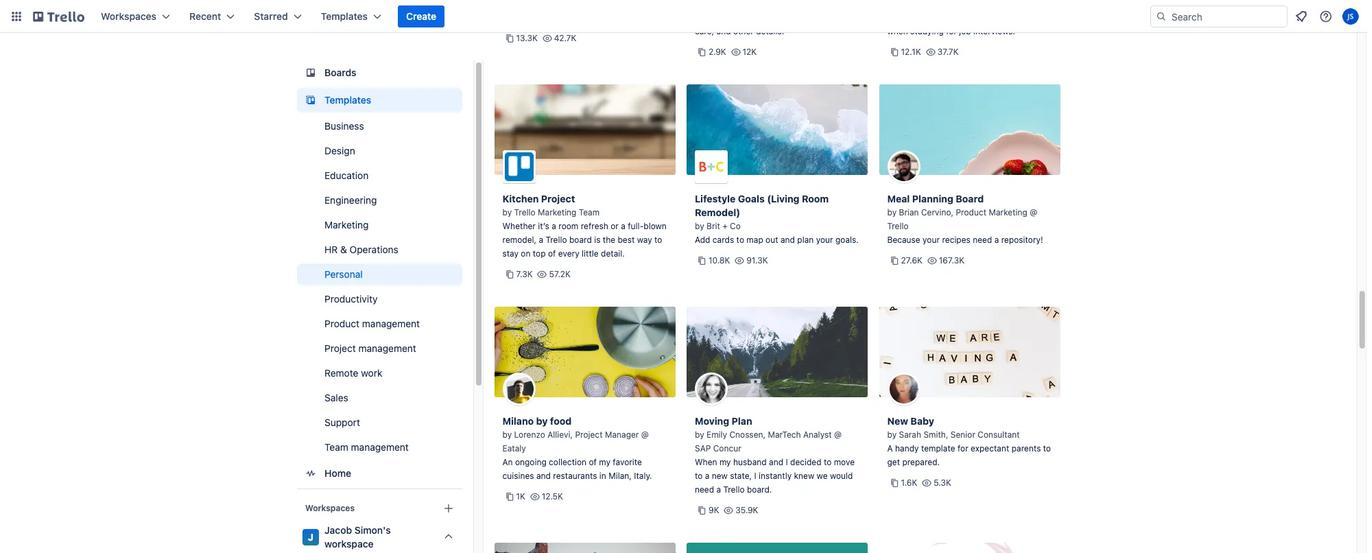 Task type: vqa. For each thing, say whether or not it's contained in the screenshot.
Hub
no



Task type: describe. For each thing, give the bounding box(es) containing it.
following
[[756, 12, 791, 23]]

board image
[[302, 65, 319, 81]]

marketing link
[[297, 214, 462, 236]]

a up the top
[[539, 235, 544, 245]]

team management
[[324, 441, 409, 453]]

personal link
[[297, 264, 462, 285]]

by inside the kitchen project by trello marketing team whether it's a room refresh or a full-blown remodel, a trello board is the best way to stay on top of every little detail.
[[503, 207, 512, 218]]

other
[[734, 26, 754, 36]]

0 horizontal spatial i
[[755, 471, 757, 481]]

board
[[570, 235, 592, 245]]

consultant
[[978, 430, 1020, 440]]

your inside lifestyle goals (living room remodel) by brit + co add cards to map out and plan your goals.
[[816, 235, 834, 245]]

design link
[[297, 140, 462, 162]]

product management
[[324, 318, 420, 329]]

starred
[[254, 10, 288, 22]]

sarah smith, senior consultant image
[[888, 373, 921, 406]]

full-
[[628, 221, 644, 231]]

cuisines
[[503, 471, 534, 481]]

1.6k
[[901, 478, 918, 488]]

trello inside moving plan by emily cnossen, martech analyst @ sap concur when my husband and i decided to move to a new state, i instantly knew we would need a trello board.
[[724, 485, 745, 495]]

create button
[[398, 5, 445, 27]]

to inside lifestyle goals (living room remodel) by brit + co add cards to map out and plan your goals.
[[737, 235, 745, 245]]

detail.
[[601, 248, 625, 259]]

new
[[888, 415, 909, 427]]

57.2k
[[549, 269, 571, 279]]

home
[[324, 467, 351, 479]]

my inside milano by food by lorenzo allievi, project manager @ eataly an ongoing collection of my favorite cuisines and restaurants in milan, italy.
[[599, 457, 611, 467]]

support link
[[297, 412, 462, 434]]

goals.
[[836, 235, 859, 245]]

handy
[[896, 443, 919, 454]]

allievi,
[[548, 430, 573, 440]]

a right it's
[[552, 221, 556, 231]]

sales
[[324, 392, 348, 404]]

my inside moving plan by emily cnossen, martech analyst @ sap concur when my husband and i decided to move to a new state, i instantly knew we would need a trello board.
[[720, 457, 731, 467]]

repository!
[[1002, 235, 1044, 245]]

on
[[521, 248, 531, 259]]

an
[[503, 457, 513, 467]]

your inside use this template to track your houseplants by following their growth, care, and other details.
[[798, 0, 815, 9]]

0 horizontal spatial product
[[324, 318, 359, 329]]

emily
[[707, 430, 728, 440]]

@ for meal planning board
[[1030, 207, 1038, 218]]

@ inside moving plan by emily cnossen, martech analyst @ sap concur when my husband and i decided to move to a new state, i instantly knew we would need a trello board.
[[834, 430, 842, 440]]

to inside use this template to track your houseplants by following their growth, care, and other details.
[[766, 0, 773, 9]]

boards
[[324, 67, 356, 78]]

template board image
[[302, 92, 319, 108]]

care,
[[695, 26, 715, 36]]

jacob simon (jacobsimon16) image
[[1343, 8, 1360, 25]]

1 horizontal spatial workspaces
[[305, 503, 354, 513]]

progress
[[931, 12, 965, 23]]

add
[[695, 235, 711, 245]]

search image
[[1156, 11, 1167, 22]]

template inside new baby by sarah smith, senior consultant a handy template for expectant parents to get prepared.
[[922, 443, 956, 454]]

stay
[[503, 248, 519, 259]]

by up eataly
[[503, 430, 512, 440]]

organized
[[1005, 12, 1043, 23]]

home link
[[297, 461, 462, 486]]

lifestyle goals (living room remodel) by brit + co add cards to map out and plan your goals.
[[695, 193, 859, 245]]

Search field
[[1167, 6, 1287, 27]]

templates button
[[313, 5, 390, 27]]

sales link
[[297, 387, 462, 409]]

team inside the kitchen project by trello marketing team whether it's a room refresh or a full-blown remodel, a trello board is the best way to stay on top of every little detail.
[[579, 207, 600, 218]]

interviews.
[[974, 26, 1016, 36]]

primary element
[[0, 0, 1368, 33]]

template inside use this template to track your houseplants by following their growth, care, and other details.
[[729, 0, 763, 9]]

board.
[[747, 485, 772, 495]]

a right or
[[621, 221, 626, 231]]

baby
[[911, 415, 935, 427]]

to inside new baby by sarah smith, senior consultant a handy template for expectant parents to get prepared.
[[1044, 443, 1051, 454]]

kitchen project by trello marketing team whether it's a room refresh or a full-blown remodel, a trello board is the best way to stay on top of every little detail.
[[503, 193, 667, 259]]

management for team management
[[351, 441, 409, 453]]

and inside lifestyle goals (living room remodel) by brit + co add cards to map out and plan your goals.
[[781, 235, 795, 245]]

we
[[817, 471, 828, 481]]

your inside meal planning board by brian cervino, product marketing @ trello because your recipes need a repository!
[[923, 235, 940, 245]]

planning
[[913, 193, 954, 205]]

plan
[[798, 235, 814, 245]]

room
[[802, 193, 829, 205]]

remodel)
[[695, 207, 741, 218]]

7.3k
[[516, 269, 533, 279]]

templates link
[[297, 88, 462, 113]]

and inside the track your progress and keep organized when studying for job interviews.
[[967, 12, 982, 23]]

new baby by sarah smith, senior consultant a handy template for expectant parents to get prepared.
[[888, 415, 1051, 467]]

eataly
[[503, 443, 526, 454]]

10.8k
[[709, 255, 730, 266]]

open information menu image
[[1320, 10, 1333, 23]]

trello marketing team image
[[503, 150, 536, 183]]

room
[[559, 221, 579, 231]]

collection
[[549, 457, 587, 467]]

project inside milano by food by lorenzo allievi, project manager @ eataly an ongoing collection of my favorite cuisines and restaurants in milan, italy.
[[575, 430, 603, 440]]

0 horizontal spatial marketing
[[324, 219, 368, 231]]

italy.
[[634, 471, 652, 481]]

1 vertical spatial project
[[324, 342, 356, 354]]

expectant
[[971, 443, 1010, 454]]

prepared.
[[903, 457, 940, 467]]

decided
[[791, 457, 822, 467]]

to inside the kitchen project by trello marketing team whether it's a room refresh or a full-blown remodel, a trello board is the best way to stay on top of every little detail.
[[655, 235, 663, 245]]

lorenzo allievi, project manager @ eataly image
[[503, 373, 536, 406]]

marketing inside meal planning board by brian cervino, product marketing @ trello because your recipes need a repository!
[[989, 207, 1028, 218]]

need inside meal planning board by brian cervino, product marketing @ trello because your recipes need a repository!
[[973, 235, 993, 245]]

knew
[[794, 471, 815, 481]]

0 horizontal spatial team
[[324, 441, 348, 453]]

workspaces button
[[93, 5, 178, 27]]

by inside lifestyle goals (living room remodel) by brit + co add cards to map out and plan your goals.
[[695, 221, 705, 231]]

recipes
[[943, 235, 971, 245]]

back to home image
[[33, 5, 84, 27]]

37.7k
[[938, 47, 959, 57]]

27.6k
[[901, 255, 923, 266]]

is
[[594, 235, 601, 245]]

best
[[618, 235, 635, 245]]

by up "lorenzo"
[[536, 415, 548, 427]]

work
[[361, 367, 382, 379]]

12.1k
[[901, 47, 922, 57]]

or
[[611, 221, 619, 231]]

by inside meal planning board by brian cervino, product marketing @ trello because your recipes need a repository!
[[888, 207, 897, 218]]

trello down kitchen
[[514, 207, 536, 218]]

favorite
[[613, 457, 642, 467]]

manager
[[605, 430, 639, 440]]

a inside meal planning board by brian cervino, product marketing @ trello because your recipes need a repository!
[[995, 235, 999, 245]]

operations
[[349, 244, 398, 255]]

trello inside meal planning board by brian cervino, product marketing @ trello because your recipes need a repository!
[[888, 221, 909, 231]]



Task type: locate. For each thing, give the bounding box(es) containing it.
12k
[[743, 47, 757, 57]]

to right "way"
[[655, 235, 663, 245]]

1 vertical spatial team
[[324, 441, 348, 453]]

0 vertical spatial templates
[[321, 10, 368, 22]]

track your progress and keep organized when studying for job interviews.
[[888, 12, 1043, 36]]

cervino,
[[922, 207, 954, 218]]

0 horizontal spatial workspaces
[[101, 10, 157, 22]]

a left repository!
[[995, 235, 999, 245]]

team up refresh
[[579, 207, 600, 218]]

of inside the kitchen project by trello marketing team whether it's a room refresh or a full-blown remodel, a trello board is the best way to stay on top of every little detail.
[[548, 248, 556, 259]]

workspaces inside dropdown button
[[101, 10, 157, 22]]

by down meal
[[888, 207, 897, 218]]

when
[[695, 457, 718, 467]]

@ right manager
[[641, 430, 649, 440]]

to up following
[[766, 0, 773, 9]]

for inside the track your progress and keep organized when studying for job interviews.
[[947, 26, 957, 36]]

1 horizontal spatial need
[[973, 235, 993, 245]]

of right the top
[[548, 248, 556, 259]]

1 vertical spatial management
[[358, 342, 416, 354]]

1 horizontal spatial for
[[958, 443, 969, 454]]

boards link
[[297, 60, 462, 85]]

and up job
[[967, 12, 982, 23]]

every
[[558, 248, 580, 259]]

instantly
[[759, 471, 792, 481]]

need inside moving plan by emily cnossen, martech analyst @ sap concur when my husband and i decided to move to a new state, i instantly knew we would need a trello board.
[[695, 485, 714, 495]]

marketing up room
[[538, 207, 577, 218]]

for down senior
[[958, 443, 969, 454]]

in
[[600, 471, 607, 481]]

board
[[956, 193, 984, 205]]

workspace
[[324, 538, 373, 550]]

12.5k
[[542, 491, 563, 502]]

0 vertical spatial for
[[947, 26, 957, 36]]

by
[[745, 12, 754, 23], [503, 207, 512, 218], [888, 207, 897, 218], [695, 221, 705, 231], [536, 415, 548, 427], [503, 430, 512, 440], [695, 430, 705, 440], [888, 430, 897, 440]]

and right out
[[781, 235, 795, 245]]

to
[[766, 0, 773, 9], [655, 235, 663, 245], [737, 235, 745, 245], [1044, 443, 1051, 454], [824, 457, 832, 467], [695, 471, 703, 481]]

i up board.
[[755, 471, 757, 481]]

1 vertical spatial templates
[[324, 94, 371, 106]]

growth,
[[814, 12, 843, 23]]

project right allievi,
[[575, 430, 603, 440]]

hr
[[324, 244, 337, 255]]

1 horizontal spatial product
[[956, 207, 987, 218]]

meal
[[888, 193, 910, 205]]

trello
[[514, 207, 536, 218], [888, 221, 909, 231], [546, 235, 567, 245], [724, 485, 745, 495]]

jacob
[[324, 524, 352, 536]]

it's
[[538, 221, 550, 231]]

0 vertical spatial template
[[729, 0, 763, 9]]

and down ongoing at the left
[[537, 471, 551, 481]]

refresh
[[581, 221, 609, 231]]

sarah
[[899, 430, 922, 440]]

management down product management link
[[358, 342, 416, 354]]

would
[[830, 471, 853, 481]]

team management link
[[297, 436, 462, 458]]

starred button
[[246, 5, 310, 27]]

2 horizontal spatial marketing
[[989, 207, 1028, 218]]

education
[[324, 170, 368, 181]]

need down "new"
[[695, 485, 714, 495]]

0 vertical spatial product
[[956, 207, 987, 218]]

0 horizontal spatial for
[[947, 26, 957, 36]]

moving plan by emily cnossen, martech analyst @ sap concur when my husband and i decided to move to a new state, i instantly knew we would need a trello board.
[[695, 415, 855, 495]]

my down concur
[[720, 457, 731, 467]]

and inside use this template to track your houseplants by following their growth, care, and other details.
[[717, 26, 731, 36]]

because
[[888, 235, 921, 245]]

1k
[[516, 491, 526, 502]]

1 vertical spatial i
[[755, 471, 757, 481]]

and up the instantly
[[769, 457, 784, 467]]

0 vertical spatial of
[[548, 248, 556, 259]]

smith,
[[924, 430, 949, 440]]

templates up business
[[324, 94, 371, 106]]

remote work link
[[297, 362, 462, 384]]

1 vertical spatial workspaces
[[305, 503, 354, 513]]

get
[[888, 457, 900, 467]]

1 horizontal spatial i
[[786, 457, 788, 467]]

management for product management
[[362, 318, 420, 329]]

product inside meal planning board by brian cervino, product marketing @ trello because your recipes need a repository!
[[956, 207, 987, 218]]

marketing inside the kitchen project by trello marketing team whether it's a room refresh or a full-blown remodel, a trello board is the best way to stay on top of every little detail.
[[538, 207, 577, 218]]

@ right analyst
[[834, 430, 842, 440]]

templates up boards
[[321, 10, 368, 22]]

and inside milano by food by lorenzo allievi, project manager @ eataly an ongoing collection of my favorite cuisines and restaurants in milan, italy.
[[537, 471, 551, 481]]

1 vertical spatial product
[[324, 318, 359, 329]]

senior
[[951, 430, 976, 440]]

recent
[[189, 10, 221, 22]]

marketing up repository!
[[989, 207, 1028, 218]]

jacob simon's workspace
[[324, 524, 391, 550]]

my up in
[[599, 457, 611, 467]]

0 horizontal spatial @
[[641, 430, 649, 440]]

template down smith,
[[922, 443, 956, 454]]

by up a
[[888, 430, 897, 440]]

trello up because
[[888, 221, 909, 231]]

new
[[712, 471, 728, 481]]

0 horizontal spatial template
[[729, 0, 763, 9]]

1 horizontal spatial my
[[720, 457, 731, 467]]

houseplants
[[695, 12, 742, 23]]

1 horizontal spatial template
[[922, 443, 956, 454]]

2.9k
[[709, 47, 727, 57]]

by inside use this template to track your houseplants by following their growth, care, and other details.
[[745, 12, 754, 23]]

of
[[548, 248, 556, 259], [589, 457, 597, 467]]

cards
[[713, 235, 734, 245]]

food
[[550, 415, 572, 427]]

by up other
[[745, 12, 754, 23]]

0 horizontal spatial of
[[548, 248, 556, 259]]

product
[[956, 207, 987, 218], [324, 318, 359, 329]]

1 vertical spatial need
[[695, 485, 714, 495]]

template right this
[[729, 0, 763, 9]]

concur
[[714, 443, 742, 454]]

to right parents
[[1044, 443, 1051, 454]]

1 vertical spatial for
[[958, 443, 969, 454]]

way
[[637, 235, 652, 245]]

milano by food by lorenzo allievi, project manager @ eataly an ongoing collection of my favorite cuisines and restaurants in milan, italy.
[[503, 415, 652, 481]]

ongoing
[[515, 457, 547, 467]]

home image
[[302, 465, 319, 482]]

brit
[[707, 221, 720, 231]]

business
[[324, 120, 364, 132]]

0 vertical spatial project
[[541, 193, 575, 205]]

remodel,
[[503, 235, 537, 245]]

management down "productivity" link
[[362, 318, 420, 329]]

1 my from the left
[[599, 457, 611, 467]]

0 notifications image
[[1294, 8, 1310, 25]]

templates inside 'popup button'
[[321, 10, 368, 22]]

0 horizontal spatial my
[[599, 457, 611, 467]]

by left brit
[[695, 221, 705, 231]]

0 vertical spatial workspaces
[[101, 10, 157, 22]]

map
[[747, 235, 764, 245]]

project inside the kitchen project by trello marketing team whether it's a room refresh or a full-blown remodel, a trello board is the best way to stay on top of every little detail.
[[541, 193, 575, 205]]

of up restaurants
[[589, 457, 597, 467]]

milan,
[[609, 471, 632, 481]]

0 vertical spatial need
[[973, 235, 993, 245]]

blown
[[644, 221, 667, 231]]

of inside milano by food by lorenzo allievi, project manager @ eataly an ongoing collection of my favorite cuisines and restaurants in milan, italy.
[[589, 457, 597, 467]]

your
[[798, 0, 815, 9], [911, 12, 929, 23], [816, 235, 834, 245], [923, 235, 940, 245]]

for left job
[[947, 26, 957, 36]]

0 horizontal spatial need
[[695, 485, 714, 495]]

2 horizontal spatial @
[[1030, 207, 1038, 218]]

to down when
[[695, 471, 703, 481]]

your left recipes
[[923, 235, 940, 245]]

milano
[[503, 415, 534, 427]]

goals
[[738, 193, 765, 205]]

1 horizontal spatial team
[[579, 207, 600, 218]]

emily cnossen, martech analyst @ sap concur image
[[695, 373, 728, 406]]

product down board
[[956, 207, 987, 218]]

35.9k
[[736, 505, 759, 515]]

a
[[552, 221, 556, 231], [621, 221, 626, 231], [539, 235, 544, 245], [995, 235, 999, 245], [705, 471, 710, 481], [717, 485, 721, 495]]

hr & operations
[[324, 244, 398, 255]]

brian cervino, product marketing @ trello image
[[888, 150, 921, 183]]

1 horizontal spatial of
[[589, 457, 597, 467]]

@ inside milano by food by lorenzo allievi, project manager @ eataly an ongoing collection of my favorite cuisines and restaurants in milan, italy.
[[641, 430, 649, 440]]

management for project management
[[358, 342, 416, 354]]

1 horizontal spatial @
[[834, 430, 842, 440]]

@ up repository!
[[1030, 207, 1038, 218]]

plan
[[732, 415, 753, 427]]

remote work
[[324, 367, 382, 379]]

brit + co image
[[695, 150, 728, 183]]

your inside the track your progress and keep organized when studying for job interviews.
[[911, 12, 929, 23]]

a
[[888, 443, 893, 454]]

by inside new baby by sarah smith, senior consultant a handy template for expectant parents to get prepared.
[[888, 430, 897, 440]]

marketing
[[538, 207, 577, 218], [989, 207, 1028, 218], [324, 219, 368, 231]]

your up their
[[798, 0, 815, 9]]

management
[[362, 318, 420, 329], [358, 342, 416, 354], [351, 441, 409, 453]]

trello down state,
[[724, 485, 745, 495]]

when
[[888, 26, 908, 36]]

project up room
[[541, 193, 575, 205]]

team down "support"
[[324, 441, 348, 453]]

@ for milano by food
[[641, 430, 649, 440]]

and down the houseplants
[[717, 26, 731, 36]]

product down productivity
[[324, 318, 359, 329]]

cnossen,
[[730, 430, 766, 440]]

0 vertical spatial i
[[786, 457, 788, 467]]

state,
[[730, 471, 752, 481]]

for inside new baby by sarah smith, senior consultant a handy template for expectant parents to get prepared.
[[958, 443, 969, 454]]

by up whether
[[503, 207, 512, 218]]

1 horizontal spatial marketing
[[538, 207, 577, 218]]

9k
[[709, 505, 720, 515]]

2 vertical spatial management
[[351, 441, 409, 453]]

your right plan
[[816, 235, 834, 245]]

to left map
[[737, 235, 745, 245]]

1 vertical spatial template
[[922, 443, 956, 454]]

parents
[[1012, 443, 1041, 454]]

project up remote
[[324, 342, 356, 354]]

@ inside meal planning board by brian cervino, product marketing @ trello because your recipes need a repository!
[[1030, 207, 1038, 218]]

management down support "link"
[[351, 441, 409, 453]]

marketing up &
[[324, 219, 368, 231]]

your up studying
[[911, 12, 929, 23]]

need right recipes
[[973, 235, 993, 245]]

studying
[[911, 26, 944, 36]]

by up sap
[[695, 430, 705, 440]]

by inside moving plan by emily cnossen, martech analyst @ sap concur when my husband and i decided to move to a new state, i instantly knew we would need a trello board.
[[695, 430, 705, 440]]

a down "new"
[[717, 485, 721, 495]]

and inside moving plan by emily cnossen, martech analyst @ sap concur when my husband and i decided to move to a new state, i instantly knew we would need a trello board.
[[769, 457, 784, 467]]

trello down room
[[546, 235, 567, 245]]

product management link
[[297, 313, 462, 335]]

1 vertical spatial of
[[589, 457, 597, 467]]

2 my from the left
[[720, 457, 731, 467]]

0 vertical spatial team
[[579, 207, 600, 218]]

create a workspace image
[[440, 500, 457, 517]]

i up the instantly
[[786, 457, 788, 467]]

2 vertical spatial project
[[575, 430, 603, 440]]

engineering
[[324, 194, 377, 206]]

sap
[[695, 443, 711, 454]]

to up we
[[824, 457, 832, 467]]

whether
[[503, 221, 536, 231]]

productivity link
[[297, 288, 462, 310]]

top
[[533, 248, 546, 259]]

0 vertical spatial management
[[362, 318, 420, 329]]

hr & operations link
[[297, 239, 462, 261]]

husband
[[734, 457, 767, 467]]

a left "new"
[[705, 471, 710, 481]]

&
[[340, 244, 347, 255]]

kitchen
[[503, 193, 539, 205]]

need
[[973, 235, 993, 245], [695, 485, 714, 495]]



